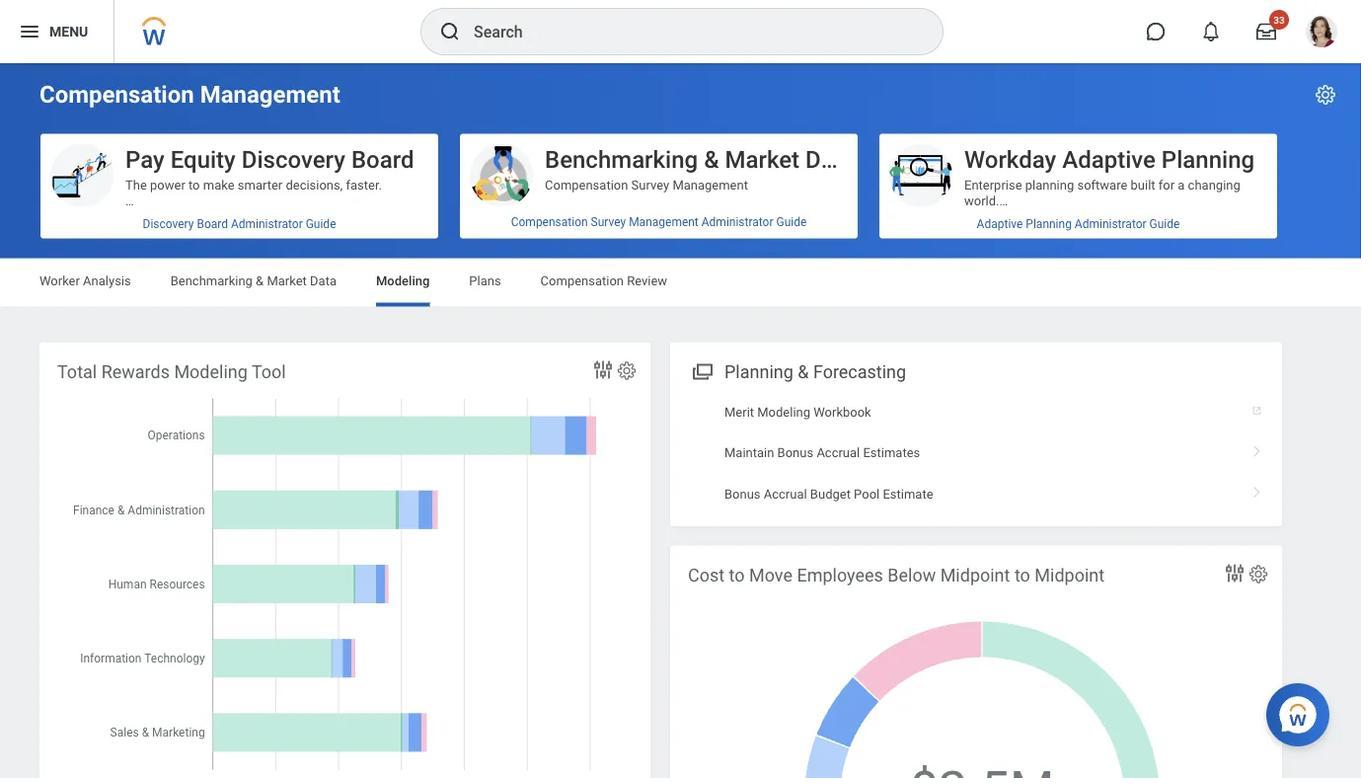 Task type: locate. For each thing, give the bounding box(es) containing it.
to up sales planning
[[1015, 565, 1031, 586]]

planning down planning
[[1026, 217, 1072, 231]]

1 vertical spatial modeling
[[174, 361, 248, 382]]

configure and view chart data image up business benefits
[[591, 358, 615, 382]]

maintain bonus accrual estimates link
[[670, 432, 1283, 473]]

0 horizontal spatial modeling
[[174, 361, 248, 382]]

compensation left is?
[[511, 215, 588, 229]]

0 vertical spatial the
[[220, 572, 238, 587]]

your up detection,
[[308, 335, 333, 350]]

1 vertical spatial bonus
[[725, 486, 761, 501]]

bonus down maintain
[[725, 486, 761, 501]]

a left single
[[125, 493, 132, 508]]

1 vertical spatial accrual
[[764, 486, 807, 501]]

management for compensation survey management administrator guide
[[629, 215, 699, 229]]

legacy
[[288, 461, 325, 476]]

0 vertical spatial survey
[[632, 177, 670, 192]]

and inside data—you have tons of it, but how do you make sense of it? workday makes it easy to get a complete picture of your finances, people, and operations so you can make more informed decisions.
[[252, 256, 273, 271]]

data inside an intelligent data core. we bring everything—financial and workforce transactions, third-party and legacy application data, budgets and plans, peer benchmarks, and more—into a single system.
[[203, 430, 228, 445]]

your down sense
[[125, 256, 150, 271]]

enterprise
[[965, 177, 1022, 192]]

management up "pay equity discovery board"
[[200, 80, 340, 109]]

1 horizontal spatial benchmarking & market data
[[545, 145, 855, 173]]

2 horizontal spatial modeling
[[758, 404, 811, 419]]

accrual
[[817, 445, 860, 460], [764, 486, 807, 501]]

1 horizontal spatial data
[[806, 145, 855, 173]]

discovery
[[153, 588, 207, 602]]

and down generation
[[125, 398, 147, 413]]

survey
[[632, 177, 670, 192], [591, 215, 626, 229]]

0 horizontal spatial bonus
[[725, 486, 761, 501]]

data—you
[[125, 209, 182, 224]]

main content
[[0, 63, 1362, 778]]

planning & forecasting
[[725, 361, 907, 382]]

hoc
[[290, 588, 311, 602]]

2 horizontal spatial guide
[[1150, 217, 1180, 231]]

0 horizontal spatial guide
[[306, 217, 336, 231]]

1 horizontal spatial configure and view chart data image
[[1223, 561, 1247, 585]]

0 horizontal spatial configure and view chart data image
[[591, 358, 615, 382]]

0 horizontal spatial midpoint
[[941, 565, 1010, 586]]

workday inside data—you have tons of it, but how do you make sense of it? workday makes it easy to get a complete picture of your finances, people, and operations so you can make more informed decisions.
[[125, 240, 175, 255]]

1 vertical spatial benchmarking & market data
[[171, 273, 337, 288]]

combines
[[178, 351, 234, 366]]

accrual down workbook
[[817, 445, 860, 460]]

1 vertical spatial adaptive
[[977, 217, 1023, 231]]

1 vertical spatial &
[[256, 273, 264, 288]]

a left changing in the top right of the page
[[1178, 177, 1185, 192]]

for down granular
[[253, 588, 269, 602]]

maintain bonus accrual estimates
[[725, 445, 920, 460]]

a
[[125, 556, 134, 571]]

benefits
[[600, 382, 647, 397]]

for
[[1159, 177, 1175, 192], [287, 556, 303, 571], [253, 588, 269, 602]]

benchmarking up compensation survey management
[[545, 145, 698, 173]]

0 vertical spatial a
[[1178, 177, 1185, 192]]

1 horizontal spatial for
[[287, 556, 303, 571]]

midpoint up sales
[[941, 565, 1010, 586]]

0 horizontal spatial market
[[267, 273, 307, 288]]

and up the decisions.
[[252, 256, 273, 271]]

of left it,
[[244, 209, 256, 224]]

compensation for compensation management
[[39, 80, 194, 109]]

you right so
[[357, 256, 377, 271]]

management up compensation survey management administrator guide at the top of the page
[[673, 177, 748, 192]]

everything—financial
[[179, 446, 296, 460]]

they down boards
[[219, 603, 244, 618]]

1 horizontal spatial market
[[725, 145, 800, 173]]

midpoint up sales planning
[[1035, 565, 1105, 586]]

0 horizontal spatial benchmarking
[[171, 273, 253, 288]]

for inside enterprise planning software built for a changing world.
[[1159, 177, 1175, 192]]

1 horizontal spatial the
[[220, 572, 238, 587]]

1 horizontal spatial discovery
[[242, 145, 346, 173]]

planning up merit
[[725, 361, 794, 382]]

the down with
[[125, 603, 143, 618]]

0 vertical spatial market
[[725, 145, 800, 173]]

2 vertical spatial &
[[798, 361, 809, 382]]

self-
[[306, 556, 331, 571]]

workforce
[[323, 446, 381, 460]]

1 horizontal spatial midpoint
[[1035, 565, 1105, 586]]

1 horizontal spatial board
[[351, 145, 414, 173]]

benchmarking & market data up compensation survey management
[[545, 145, 855, 173]]

workday up processing,
[[125, 351, 175, 366]]

1 vertical spatial data
[[310, 273, 337, 288]]

1 vertical spatial configure and view chart data image
[[1223, 561, 1247, 585]]

make down equity
[[203, 177, 235, 192]]

to
[[189, 177, 200, 192], [259, 240, 271, 255], [249, 335, 260, 350], [189, 382, 201, 397], [729, 565, 745, 586], [1015, 565, 1031, 586]]

1 horizontal spatial administrator
[[702, 215, 774, 229]]

& up merit modeling workbook
[[798, 361, 809, 382]]

benchmarking & market data down the people,
[[171, 273, 337, 288]]

0 horizontal spatial survey
[[591, 215, 626, 229]]

1 vertical spatial discovery
[[143, 217, 194, 231]]

survey right it at the left top of the page
[[591, 215, 626, 229]]

people,
[[207, 256, 248, 271]]

a consistent security model for self-service. give your teams the granular reporting they need with discovery boards for ad hoc analysis, all within the applications they use every day. and count on your sensitive data remaining secure.
[[125, 556, 417, 634]]

have
[[186, 209, 212, 224]]

2 horizontal spatial for
[[1159, 177, 1175, 192]]

menu group image
[[688, 357, 715, 384]]

benchmarks,
[[264, 477, 337, 492]]

an
[[125, 430, 141, 445]]

the up boards
[[220, 572, 238, 587]]

compensation down it at the left top of the page
[[541, 273, 624, 288]]

so
[[340, 256, 354, 271]]

data
[[356, 382, 381, 397], [203, 430, 228, 445], [207, 619, 232, 634]]

adaptive up software
[[1063, 145, 1156, 173]]

it
[[578, 209, 586, 224]]

33
[[1274, 14, 1285, 26]]

remaining
[[236, 619, 292, 634]]

power
[[150, 177, 185, 192]]

software
[[1078, 177, 1128, 192]]

administrator for pay equity discovery board
[[231, 217, 303, 231]]

modeling right merit
[[758, 404, 811, 419]]

survey up compensation survey management administrator guide at the top of the page
[[632, 177, 670, 192]]

1 vertical spatial workday
[[125, 240, 175, 255]]

adaptive down "world." at the right top
[[977, 217, 1023, 231]]

an intelligent data core. we bring everything—financial and workforce transactions, third-party and legacy application data, budgets and plans, peer benchmarks, and more—into a single system.
[[125, 430, 426, 508]]

accrual left budget in the right of the page
[[764, 486, 807, 501]]

workday adaptive planning
[[965, 145, 1255, 173]]

1 vertical spatial make
[[362, 209, 393, 224]]

search
[[204, 382, 242, 397]]

benchmarking
[[545, 145, 698, 173], [171, 273, 253, 288]]

0 vertical spatial adaptive
[[1063, 145, 1156, 173]]

0 vertical spatial discovery
[[242, 145, 346, 173]]

make up picture on the left of page
[[362, 209, 393, 224]]

and up system.
[[175, 477, 196, 492]]

compensation survey management
[[545, 177, 748, 192]]

finances,
[[153, 256, 204, 271]]

2 horizontal spatial &
[[798, 361, 809, 382]]

workday up enterprise
[[965, 145, 1057, 173]]

0 vertical spatial benchmarking & market data
[[545, 145, 855, 173]]

2 vertical spatial for
[[253, 588, 269, 602]]

board
[[351, 145, 414, 173], [197, 217, 228, 231]]

main content containing compensation management
[[0, 63, 1362, 778]]

1 vertical spatial a
[[295, 240, 302, 255]]

tab list
[[20, 259, 1342, 307]]

easy
[[230, 240, 256, 255]]

1 vertical spatial data
[[203, 430, 228, 445]]

1 vertical spatial survey
[[591, 215, 626, 229]]

configure this page image
[[1314, 83, 1338, 107]]

bonus down merit modeling workbook
[[778, 445, 814, 460]]

data down boards
[[207, 619, 232, 634]]

configure and view chart data image
[[591, 358, 615, 382], [1223, 561, 1247, 585]]

0 horizontal spatial benchmarking & market data
[[171, 273, 337, 288]]

for for model
[[287, 556, 303, 571]]

discovery up decisions,
[[242, 145, 346, 173]]

to up pattern
[[249, 335, 260, 350]]

to right the cost
[[729, 565, 745, 586]]

and
[[330, 603, 353, 618]]

compensation survey management administrator guide link
[[460, 207, 858, 237]]

2 vertical spatial make
[[125, 272, 157, 287]]

configure and view chart data image inside cost to move employees below midpoint to midpoint element
[[1223, 561, 1247, 585]]

accrual inside maintain bonus accrual estimates link
[[817, 445, 860, 460]]

modeling down can
[[376, 273, 430, 288]]

0 horizontal spatial adaptive
[[977, 217, 1023, 231]]

how
[[293, 209, 318, 224]]

modeling up search
[[174, 361, 248, 382]]

0 horizontal spatial &
[[256, 273, 264, 288]]

1 vertical spatial management
[[673, 177, 748, 192]]

employees
[[797, 565, 884, 586]]

planning
[[1162, 145, 1255, 173], [1026, 217, 1072, 231], [1019, 335, 1069, 350], [725, 361, 794, 382], [999, 619, 1049, 634]]

discovery board administrator guide
[[143, 217, 336, 231]]

single
[[136, 493, 169, 508]]

discovery up the makes
[[143, 217, 194, 231]]

& up compensation survey management
[[704, 145, 719, 173]]

& down easy
[[256, 273, 264, 288]]

and down application
[[341, 477, 362, 492]]

0 horizontal spatial accrual
[[764, 486, 807, 501]]

ext link image
[[1251, 398, 1271, 417]]

benchmarking & market data
[[545, 145, 855, 173], [171, 273, 337, 288]]

0 vertical spatial data
[[806, 145, 855, 173]]

board up the it
[[197, 217, 228, 231]]

detection,
[[281, 351, 337, 366]]

0 vertical spatial modeling
[[376, 273, 430, 288]]

they down service.
[[347, 572, 371, 587]]

1 horizontal spatial survey
[[632, 177, 670, 192]]

compensation up it at the left top of the page
[[545, 177, 628, 192]]

move
[[749, 565, 793, 586]]

cost
[[688, 565, 725, 586]]

0 horizontal spatial board
[[197, 217, 228, 231]]

to left 'get'
[[259, 240, 271, 255]]

management down compensation survey management
[[629, 215, 699, 229]]

your inside data—you have tons of it, but how do you make sense of it? workday makes it easy to get a complete picture of your finances, people, and operations so you can make more informed decisions.
[[125, 256, 150, 271]]

adaptive planning administrator guide link
[[880, 209, 1278, 238]]

your inside augmented analytics to answer your questions. workday combines pattern detection, graph processing, machine learning, and natural language generation to search through millions of data points, and surface insights in simple-to-understand stories.
[[308, 335, 333, 350]]

2 vertical spatial management
[[629, 215, 699, 229]]

survey for compensation survey management
[[632, 177, 670, 192]]

compensation up pay
[[39, 80, 194, 109]]

0 horizontal spatial a
[[125, 493, 132, 508]]

1 horizontal spatial &
[[704, 145, 719, 173]]

transactions,
[[125, 461, 199, 476]]

tab list containing worker analysis
[[20, 259, 1342, 307]]

0 horizontal spatial make
[[125, 272, 157, 287]]

the
[[125, 177, 147, 192]]

administrator
[[702, 215, 774, 229], [231, 217, 303, 231], [1075, 217, 1147, 231]]

1 vertical spatial they
[[219, 603, 244, 618]]

in
[[244, 398, 255, 413]]

the
[[220, 572, 238, 587], [125, 603, 143, 618]]

0 vertical spatial board
[[351, 145, 414, 173]]

1 horizontal spatial accrual
[[817, 445, 860, 460]]

they
[[347, 572, 371, 587], [219, 603, 244, 618]]

augmented analytics to answer your questions. workday combines pattern detection, graph processing, machine learning, and natural language generation to search through millions of data points, and surface insights in simple-to-understand stories.
[[125, 335, 424, 413]]

of up understand
[[341, 382, 352, 397]]

data—you have tons of it, but how do you make sense of it? workday makes it easy to get a complete picture of your finances, people, and operations so you can make more informed decisions.
[[125, 209, 416, 287]]

you right the do
[[338, 209, 359, 224]]

0 horizontal spatial administrator
[[231, 217, 303, 231]]

discovery board administrator guide link
[[40, 209, 438, 238]]

0 vertical spatial configure and view chart data image
[[591, 358, 615, 382]]

compensation for compensation survey management
[[545, 177, 628, 192]]

accrual inside bonus accrual budget pool estimate link
[[764, 486, 807, 501]]

questions.
[[336, 335, 395, 350]]

plans
[[469, 273, 501, 288]]

configure and view chart data image left 'configure cost to move employees below midpoint to midpoint' icon
[[1223, 561, 1247, 585]]

to inside data—you have tons of it, but how do you make sense of it? workday makes it easy to get a complete picture of your finances, people, and operations so you can make more informed decisions.
[[259, 240, 271, 255]]

configure total rewards modeling tool image
[[616, 360, 638, 382]]

more—into
[[365, 477, 426, 492]]

data up the everything—financial
[[203, 430, 228, 445]]

planning right financial
[[1019, 335, 1069, 350]]

application
[[328, 461, 391, 476]]

2 vertical spatial a
[[125, 493, 132, 508]]

2 vertical spatial data
[[207, 619, 232, 634]]

0 vertical spatial data
[[356, 382, 381, 397]]

1 horizontal spatial adaptive
[[1063, 145, 1156, 173]]

workday down sense
[[125, 240, 175, 255]]

total
[[57, 361, 97, 382]]

1 horizontal spatial guide
[[777, 215, 807, 229]]

0 horizontal spatial the
[[125, 603, 143, 618]]

0 vertical spatial for
[[1159, 177, 1175, 192]]

get
[[274, 240, 292, 255]]

2 horizontal spatial administrator
[[1075, 217, 1147, 231]]

2 horizontal spatial a
[[1178, 177, 1185, 192]]

2 vertical spatial modeling
[[758, 404, 811, 419]]

total rewards modeling tool element
[[39, 342, 651, 778]]

for left self- at bottom
[[287, 556, 303, 571]]

data inside a consistent security model for self-service. give your teams the granular reporting they need with discovery boards for ad hoc analysis, all within the applications they use every day. and count on your sensitive data remaining secure.
[[207, 619, 232, 634]]

1 horizontal spatial a
[[295, 240, 302, 255]]

0 vertical spatial accrual
[[817, 445, 860, 460]]

benchmarking down the people,
[[171, 273, 253, 288]]

0 vertical spatial workday
[[965, 145, 1057, 173]]

compensation inside tab list
[[541, 273, 624, 288]]

0 horizontal spatial for
[[253, 588, 269, 602]]

bonus
[[778, 445, 814, 460], [725, 486, 761, 501]]

0 vertical spatial they
[[347, 572, 371, 587]]

1 horizontal spatial they
[[347, 572, 371, 587]]

what it is?
[[545, 209, 605, 224]]

day.
[[304, 603, 327, 618]]

cases
[[570, 603, 605, 618]]

understand
[[314, 398, 379, 413]]

0 vertical spatial benchmarking
[[545, 145, 698, 173]]

list containing merit modeling workbook
[[670, 392, 1283, 514]]

a right 'get'
[[295, 240, 302, 255]]

data up understand
[[356, 382, 381, 397]]

list
[[670, 392, 1283, 514]]

1 vertical spatial market
[[267, 273, 307, 288]]

answer
[[263, 335, 305, 350]]

1 vertical spatial you
[[357, 256, 377, 271]]

for for built
[[1159, 177, 1175, 192]]

1 vertical spatial for
[[287, 556, 303, 571]]

give
[[125, 572, 150, 587]]

chevron right image
[[1245, 479, 1271, 499]]

make left the "more"
[[125, 272, 157, 287]]

for right built
[[1159, 177, 1175, 192]]

more
[[160, 272, 190, 287]]

a
[[1178, 177, 1185, 192], [295, 240, 302, 255], [125, 493, 132, 508]]

every
[[270, 603, 301, 618]]

planning right sales
[[999, 619, 1049, 634]]

0 vertical spatial make
[[203, 177, 235, 192]]

0 vertical spatial bonus
[[778, 445, 814, 460]]

board up faster.
[[351, 145, 414, 173]]

pay
[[125, 145, 165, 173]]



Task type: describe. For each thing, give the bounding box(es) containing it.
reporting
[[292, 572, 343, 587]]

pay equity discovery board
[[125, 145, 414, 173]]

informed
[[193, 272, 244, 287]]

with
[[125, 588, 149, 602]]

compensation management
[[39, 80, 340, 109]]

complete
[[305, 240, 359, 255]]

rewards
[[101, 361, 170, 382]]

through
[[245, 382, 290, 397]]

compensation for compensation survey management administrator guide
[[511, 215, 588, 229]]

millions
[[293, 382, 337, 397]]

2 midpoint from the left
[[1035, 565, 1105, 586]]

Search Workday  search field
[[474, 10, 902, 53]]

business benefits
[[545, 382, 647, 397]]

on
[[391, 603, 406, 618]]

financial
[[965, 335, 1016, 350]]

33 button
[[1245, 10, 1289, 53]]

and up legacy
[[299, 446, 320, 460]]

and down detection,
[[298, 367, 319, 381]]

machine
[[194, 367, 243, 381]]

smarter
[[238, 177, 283, 192]]

planning for adaptive planning administrator guide
[[1026, 217, 1072, 231]]

faster.
[[346, 177, 382, 192]]

your down with
[[125, 619, 150, 634]]

sales
[[965, 619, 996, 634]]

sensitive
[[153, 619, 204, 634]]

1 horizontal spatial modeling
[[376, 273, 430, 288]]

total rewards modeling tool
[[57, 361, 286, 382]]

boards
[[210, 588, 250, 602]]

built
[[1131, 177, 1156, 192]]

1 vertical spatial the
[[125, 603, 143, 618]]

guide for pay equity discovery board
[[306, 217, 336, 231]]

worker
[[39, 273, 80, 288]]

1 vertical spatial benchmarking
[[171, 273, 253, 288]]

we
[[125, 446, 143, 460]]

a inside an intelligent data core. we bring everything—financial and workforce transactions, third-party and legacy application data, budgets and plans, peer benchmarks, and more—into a single system.
[[125, 493, 132, 508]]

core.
[[232, 430, 260, 445]]

teams
[[181, 572, 217, 587]]

within
[[383, 588, 417, 602]]

what
[[545, 209, 575, 224]]

it,
[[259, 209, 269, 224]]

planning up changing in the top right of the page
[[1162, 145, 1255, 173]]

search image
[[438, 20, 462, 43]]

1 horizontal spatial make
[[203, 177, 235, 192]]

tab list inside main content
[[20, 259, 1342, 307]]

menu banner
[[0, 0, 1362, 63]]

points,
[[384, 382, 422, 397]]

modeling inside merit modeling workbook link
[[758, 404, 811, 419]]

security
[[200, 556, 245, 571]]

to-
[[299, 398, 314, 413]]

financial planning
[[965, 335, 1069, 350]]

1 midpoint from the left
[[941, 565, 1010, 586]]

merit
[[725, 404, 754, 419]]

review
[[627, 273, 668, 288]]

0 horizontal spatial data
[[310, 273, 337, 288]]

peer
[[236, 477, 261, 492]]

a inside data—you have tons of it, but how do you make sense of it? workday makes it easy to get a complete picture of your finances, people, and operations so you can make more informed decisions.
[[295, 240, 302, 255]]

tons
[[216, 209, 241, 224]]

graph
[[340, 351, 373, 366]]

0 vertical spatial management
[[200, 80, 340, 109]]

management for compensation survey management
[[673, 177, 748, 192]]

0 vertical spatial you
[[338, 209, 359, 224]]

budgets
[[125, 477, 172, 492]]

forecasting
[[813, 361, 907, 382]]

need
[[374, 572, 402, 587]]

sales planning
[[965, 619, 1049, 634]]

& inside tab list
[[256, 273, 264, 288]]

tool
[[252, 361, 286, 382]]

insights
[[196, 398, 241, 413]]

configure cost to move employees below midpoint to midpoint image
[[1248, 563, 1270, 585]]

your down consistent
[[153, 572, 178, 587]]

data inside augmented analytics to answer your questions. workday combines pattern detection, graph processing, machine learning, and natural language generation to search through millions of data points, and surface insights in simple-to-understand stories.
[[356, 382, 381, 397]]

1 horizontal spatial bonus
[[778, 445, 814, 460]]

granular
[[242, 572, 288, 587]]

decisions,
[[286, 177, 343, 192]]

of left 'it?'
[[162, 225, 174, 239]]

to right "power"
[[189, 177, 200, 192]]

planning for financial planning
[[1019, 335, 1069, 350]]

worker analysis
[[39, 273, 131, 288]]

2 horizontal spatial make
[[362, 209, 393, 224]]

equity
[[170, 145, 236, 173]]

survey for compensation survey management administrator guide
[[591, 215, 626, 229]]

notifications large image
[[1202, 22, 1221, 41]]

justify image
[[18, 20, 41, 43]]

guide for workday adaptive planning
[[1150, 217, 1180, 231]]

natural
[[322, 367, 362, 381]]

0 horizontal spatial they
[[219, 603, 244, 618]]

pattern
[[237, 351, 278, 366]]

enterprise planning software built for a changing world.
[[965, 177, 1241, 208]]

ad
[[272, 588, 286, 602]]

to left search
[[189, 382, 201, 397]]

planning
[[1026, 177, 1074, 192]]

sense
[[125, 225, 159, 239]]

processing,
[[125, 367, 191, 381]]

0 vertical spatial &
[[704, 145, 719, 173]]

decisions.
[[248, 272, 306, 287]]

secure.
[[296, 619, 337, 634]]

merit modeling workbook link
[[670, 392, 1283, 432]]

system.
[[173, 493, 218, 508]]

operations
[[276, 256, 337, 271]]

planning for sales planning
[[999, 619, 1049, 634]]

and right party at left bottom
[[264, 461, 285, 476]]

maintain
[[725, 445, 774, 460]]

surface
[[150, 398, 193, 413]]

modeling inside total rewards modeling tool 'element'
[[174, 361, 248, 382]]

world.
[[965, 193, 1000, 208]]

profile logan mcneil image
[[1306, 16, 1338, 51]]

menu
[[49, 23, 88, 40]]

compensation for compensation review
[[541, 273, 624, 288]]

0 horizontal spatial discovery
[[143, 217, 194, 231]]

1 horizontal spatial benchmarking
[[545, 145, 698, 173]]

1 vertical spatial board
[[197, 217, 228, 231]]

of inside augmented analytics to answer your questions. workday combines pattern detection, graph processing, machine learning, and natural language generation to search through millions of data points, and surface insights in simple-to-understand stories.
[[341, 382, 352, 397]]

adaptive planning administrator guide
[[977, 217, 1180, 231]]

it?
[[177, 225, 191, 239]]

inbox large image
[[1257, 22, 1277, 41]]

cost to move employees below midpoint to midpoint element
[[670, 546, 1283, 778]]

menu button
[[0, 0, 114, 63]]

of right picture on the left of page
[[405, 240, 416, 255]]

workday inside augmented analytics to answer your questions. workday combines pattern detection, graph processing, machine learning, and natural language generation to search through millions of data points, and surface insights in simple-to-understand stories.
[[125, 351, 175, 366]]

compensation review
[[541, 273, 668, 288]]

party
[[231, 461, 261, 476]]

below
[[888, 565, 936, 586]]

analytics
[[195, 335, 245, 350]]

estimates
[[863, 445, 920, 460]]

estimate
[[883, 486, 934, 501]]

administrator for workday adaptive planning
[[1075, 217, 1147, 231]]

chevron right image
[[1245, 438, 1271, 458]]

configure and view chart data image for cost to move employees below midpoint to midpoint
[[1223, 561, 1247, 585]]

stories.
[[382, 398, 424, 413]]

workbook
[[814, 404, 872, 419]]

analysis
[[83, 273, 131, 288]]

configure and view chart data image for total rewards modeling tool
[[591, 358, 615, 382]]

plans,
[[199, 477, 233, 492]]

a inside enterprise planning software built for a changing world.
[[1178, 177, 1185, 192]]



Task type: vqa. For each thing, say whether or not it's contained in the screenshot.
right 'search' icon
no



